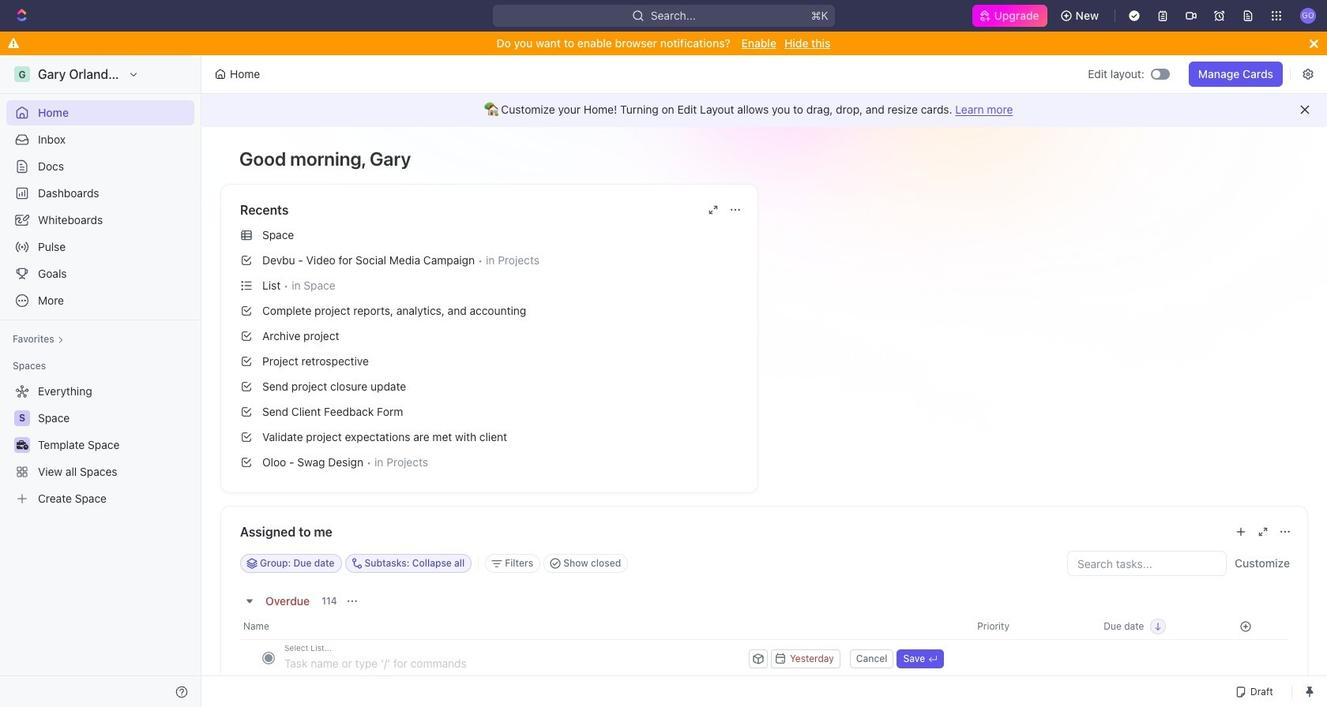 Task type: locate. For each thing, give the bounding box(es) containing it.
tree
[[6, 379, 194, 512]]

business time image
[[16, 441, 28, 450]]

alert
[[201, 92, 1327, 127]]



Task type: vqa. For each thing, say whether or not it's contained in the screenshot.
the middle the Me
no



Task type: describe. For each thing, give the bounding box(es) containing it.
Task name or type '/' for commands text field
[[284, 651, 746, 676]]

space, , element
[[14, 411, 30, 427]]

tree inside sidebar navigation
[[6, 379, 194, 512]]

Search tasks... text field
[[1068, 552, 1226, 576]]

gary orlando's workspace, , element
[[14, 66, 30, 82]]

sidebar navigation
[[0, 55, 205, 708]]



